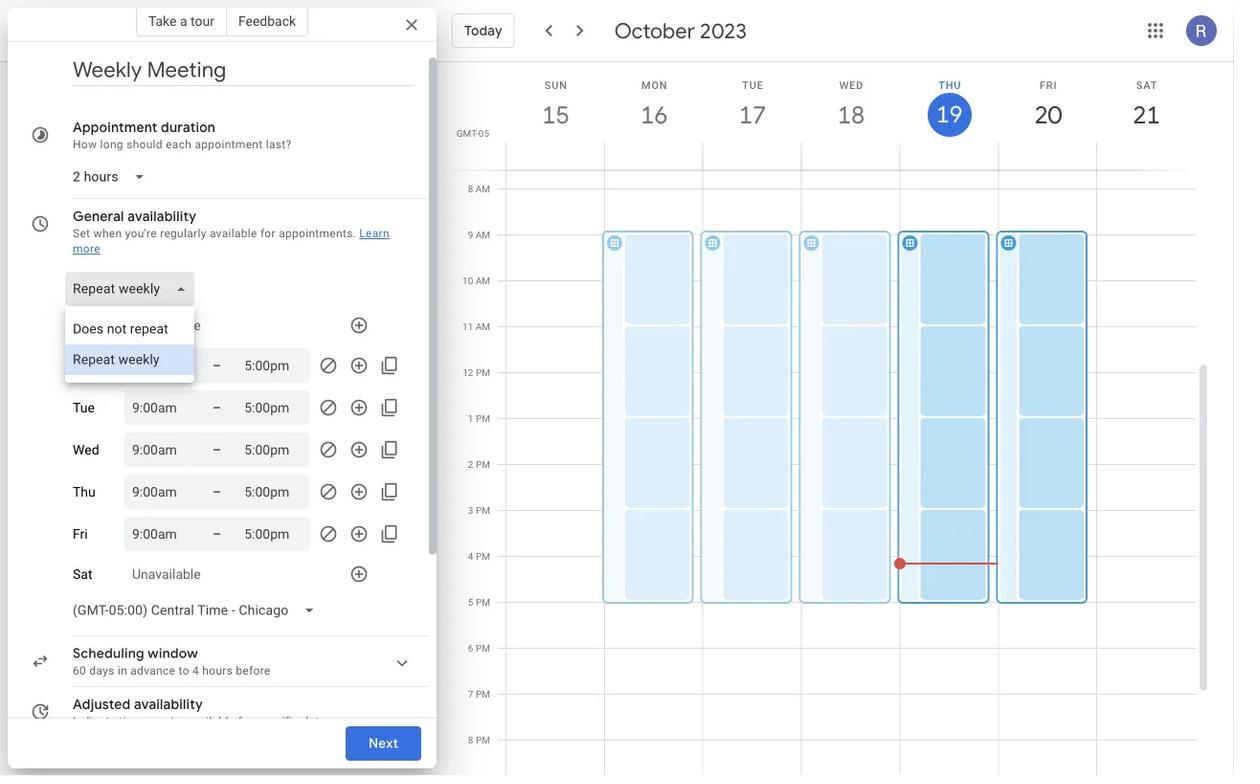 Task type: describe. For each thing, give the bounding box(es) containing it.
21 column header
[[1097, 62, 1196, 170]]

thu for thu
[[73, 484, 96, 500]]

19 column header
[[900, 62, 999, 170]]

wednesday, october 18 element
[[829, 93, 873, 137]]

take a tour
[[148, 13, 214, 29]]

21
[[1132, 99, 1159, 131]]

15
[[541, 99, 568, 131]]

thu 19
[[935, 79, 962, 130]]

2023
[[700, 17, 747, 44]]

gmt-05
[[457, 127, 489, 139]]

scheduling window 60 days in advance to 4 hours before
[[73, 645, 271, 678]]

feedback button
[[227, 6, 308, 36]]

tue for tue 17
[[742, 79, 764, 91]]

sun for sun 15
[[545, 79, 568, 91]]

availability for general
[[128, 208, 196, 225]]

– for mon
[[213, 358, 221, 373]]

7 pm
[[468, 689, 490, 700]]

16 column header
[[604, 62, 704, 170]]

Add title text field
[[73, 56, 414, 84]]

60
[[73, 665, 86, 678]]

appointment
[[135, 30, 217, 42]]

today button
[[452, 8, 515, 54]]

4 inside scheduling window 60 days in advance to 4 hours before
[[192, 665, 199, 678]]

take
[[148, 13, 177, 29]]

learn
[[359, 227, 390, 240]]

next button
[[346, 721, 421, 767]]

grid containing 15
[[444, 62, 1211, 777]]

fri for fri 20
[[1040, 79, 1057, 91]]

6 pm
[[468, 643, 490, 655]]

appointment
[[195, 138, 263, 151]]

today
[[464, 22, 502, 39]]

recurrence list box
[[65, 306, 195, 383]]

how
[[73, 138, 97, 151]]

appointments.
[[279, 227, 356, 240]]

sat for sat
[[73, 567, 92, 582]]

regularly
[[160, 227, 206, 240]]

wed for wed
[[73, 442, 99, 458]]

feedback
[[238, 13, 296, 29]]

scheduling
[[73, 645, 144, 663]]

duration
[[161, 119, 216, 136]]

mon 16
[[639, 79, 668, 131]]

11
[[463, 321, 473, 333]]

20 column header
[[998, 62, 1098, 170]]

sat 21
[[1132, 79, 1159, 131]]

4 pm
[[468, 551, 490, 563]]

to
[[179, 665, 189, 678]]

sun for sun
[[73, 318, 96, 333]]

adjusted
[[73, 696, 131, 713]]

learn more link
[[73, 227, 390, 256]]

End time on Mondays text field
[[244, 354, 302, 377]]

bookable appointment schedule
[[73, 30, 278, 42]]

5 pm
[[468, 597, 490, 609]]

in
[[118, 665, 127, 678]]

unavailable for sun
[[132, 318, 201, 333]]

pm for 12 pm
[[476, 367, 490, 379]]

days
[[89, 665, 115, 678]]

17 column header
[[703, 62, 802, 170]]

long
[[100, 138, 123, 151]]

unavailable for sat
[[132, 567, 201, 582]]

appointment
[[73, 119, 158, 136]]

pm for 2 pm
[[476, 459, 490, 471]]

tue 17
[[738, 79, 765, 131]]

4 inside grid
[[468, 551, 474, 563]]

pm for 1 pm
[[476, 413, 490, 425]]

12 pm
[[463, 367, 490, 379]]

october
[[614, 17, 695, 44]]

11 am
[[463, 321, 490, 333]]

next
[[369, 735, 398, 753]]

wed for wed 18
[[839, 79, 864, 91]]

fri for fri
[[73, 526, 88, 542]]

2
[[468, 459, 474, 471]]

pm for 8 pm
[[476, 735, 490, 746]]

sat for sat 21
[[1136, 79, 1158, 91]]

0 vertical spatial you're
[[125, 227, 157, 240]]

3 pm
[[468, 505, 490, 517]]

19
[[935, 100, 962, 130]]

6
[[468, 643, 474, 655]]

hours
[[202, 665, 233, 678]]

specific
[[256, 715, 299, 729]]

End time on Fridays text field
[[244, 523, 302, 546]]

tuesday, october 17 element
[[731, 93, 775, 137]]

set when you're regularly available for appointments.
[[73, 227, 356, 240]]

you're inside adjusted availability indicate times you're available for specific dates
[[152, 715, 184, 729]]

10
[[463, 275, 473, 287]]

mon for mon
[[73, 358, 100, 374]]

window
[[148, 645, 198, 663]]



Task type: vqa. For each thing, say whether or not it's contained in the screenshot.


Task type: locate. For each thing, give the bounding box(es) containing it.
0 horizontal spatial wed
[[73, 442, 99, 458]]

wed 18
[[836, 79, 864, 131]]

0 horizontal spatial for
[[238, 715, 253, 729]]

each
[[166, 138, 192, 151]]

available
[[210, 227, 257, 240], [187, 715, 235, 729]]

gmt-
[[457, 127, 479, 139]]

pm down '3 pm'
[[476, 551, 490, 563]]

1 option from the top
[[65, 314, 195, 345]]

0 vertical spatial available
[[210, 227, 257, 240]]

1 horizontal spatial sat
[[1136, 79, 1158, 91]]

2 8 from the top
[[468, 735, 474, 746]]

thu for thu 19
[[939, 79, 962, 91]]

–
[[213, 358, 221, 373], [213, 400, 221, 416], [213, 442, 221, 458], [213, 484, 221, 500], [213, 526, 221, 542]]

1 vertical spatial tue
[[73, 400, 95, 416]]

– for tue
[[213, 400, 221, 416]]

should
[[127, 138, 163, 151]]

set
[[73, 227, 90, 240]]

1 horizontal spatial for
[[260, 227, 276, 240]]

pm right 2
[[476, 459, 490, 471]]

2 am from the top
[[476, 229, 490, 241]]

saturday, october 21 element
[[1125, 93, 1169, 137]]

pm
[[476, 367, 490, 379], [476, 413, 490, 425], [476, 459, 490, 471], [476, 505, 490, 517], [476, 551, 490, 563], [476, 597, 490, 609], [476, 643, 490, 655], [476, 689, 490, 700], [476, 735, 490, 746]]

general
[[73, 208, 124, 225]]

7
[[468, 689, 474, 700]]

pm for 3 pm
[[476, 505, 490, 517]]

1 am from the top
[[476, 183, 490, 195]]

2 option from the top
[[65, 345, 195, 375]]

– left end time on mondays 'text field' at the top left
[[213, 358, 221, 373]]

bookable
[[73, 30, 132, 42]]

1 vertical spatial fri
[[73, 526, 88, 542]]

0 horizontal spatial 4
[[192, 665, 199, 678]]

available right regularly
[[210, 227, 257, 240]]

schedule
[[220, 30, 278, 42]]

wed up 'wednesday, october 18' element
[[839, 79, 864, 91]]

1 horizontal spatial tue
[[742, 79, 764, 91]]

1 vertical spatial sat
[[73, 567, 92, 582]]

– for thu
[[213, 484, 221, 500]]

8 for 8 pm
[[468, 735, 474, 746]]

2 pm from the top
[[476, 413, 490, 425]]

sun 15
[[541, 79, 568, 131]]

am right 9
[[476, 229, 490, 241]]

0 horizontal spatial thu
[[73, 484, 96, 500]]

8 am
[[468, 183, 490, 195]]

5 pm from the top
[[476, 551, 490, 563]]

1 vertical spatial available
[[187, 715, 235, 729]]

tour
[[191, 13, 214, 29]]

am for 10 am
[[476, 275, 490, 287]]

3 pm from the top
[[476, 459, 490, 471]]

– for fri
[[213, 526, 221, 542]]

when
[[93, 227, 122, 240]]

0 horizontal spatial tue
[[73, 400, 95, 416]]

0 vertical spatial sat
[[1136, 79, 1158, 91]]

sat up saturday, october 21 element
[[1136, 79, 1158, 91]]

1 horizontal spatial wed
[[839, 79, 864, 91]]

Start time on Thursdays text field
[[132, 481, 190, 504]]

1 8 from the top
[[468, 183, 473, 195]]

2 unavailable from the top
[[132, 567, 201, 582]]

5
[[468, 597, 474, 609]]

last?
[[266, 138, 291, 151]]

– right the start time on tuesdays "text box"
[[213, 400, 221, 416]]

pm right 1
[[476, 413, 490, 425]]

18
[[836, 99, 864, 131]]

for left specific at the left bottom of the page
[[238, 715, 253, 729]]

unavailable up the start time on tuesdays "text box"
[[132, 318, 201, 333]]

fri 20
[[1033, 79, 1061, 131]]

Start time on Wednesdays text field
[[132, 439, 190, 462]]

am for 11 am
[[476, 321, 490, 333]]

dates
[[302, 715, 332, 729]]

learn more
[[73, 227, 390, 256]]

0 horizontal spatial fri
[[73, 526, 88, 542]]

4 – from the top
[[213, 484, 221, 500]]

am right 10
[[476, 275, 490, 287]]

sun
[[545, 79, 568, 91], [73, 318, 96, 333]]

option
[[65, 314, 195, 345], [65, 345, 195, 375]]

1 unavailable from the top
[[132, 318, 201, 333]]

2 pm
[[468, 459, 490, 471]]

october 2023
[[614, 17, 747, 44]]

6 pm from the top
[[476, 597, 490, 609]]

am for 8 am
[[476, 183, 490, 195]]

8 pm from the top
[[476, 689, 490, 700]]

sunday, october 15 element
[[534, 93, 578, 137]]

availability
[[128, 208, 196, 225], [134, 696, 203, 713]]

0 vertical spatial for
[[260, 227, 276, 240]]

– left end time on fridays text box
[[213, 526, 221, 542]]

fri up friday, october 20 element
[[1040, 79, 1057, 91]]

sat
[[1136, 79, 1158, 91], [73, 567, 92, 582]]

0 vertical spatial thu
[[939, 79, 962, 91]]

am up "9 am"
[[476, 183, 490, 195]]

0 vertical spatial fri
[[1040, 79, 1057, 91]]

sat inside the "sat 21"
[[1136, 79, 1158, 91]]

2 – from the top
[[213, 400, 221, 416]]

9
[[468, 229, 473, 241]]

1 vertical spatial you're
[[152, 715, 184, 729]]

– left end time on thursdays text box
[[213, 484, 221, 500]]

1 horizontal spatial thu
[[939, 79, 962, 91]]

for left appointments.
[[260, 227, 276, 240]]

18 column header
[[801, 62, 901, 170]]

tue for tue
[[73, 400, 95, 416]]

1 vertical spatial for
[[238, 715, 253, 729]]

availability down "to"
[[134, 696, 203, 713]]

mon inside mon 16
[[642, 79, 668, 91]]

pm down 7 pm
[[476, 735, 490, 746]]

before
[[236, 665, 271, 678]]

tue up tuesday, october 17 element
[[742, 79, 764, 91]]

1 horizontal spatial fri
[[1040, 79, 1057, 91]]

– right start time on wednesdays text field at the bottom left
[[213, 442, 221, 458]]

pm for 6 pm
[[476, 643, 490, 655]]

wed
[[839, 79, 864, 91], [73, 442, 99, 458]]

pm right 5
[[476, 597, 490, 609]]

sun inside sun 15
[[545, 79, 568, 91]]

pm for 4 pm
[[476, 551, 490, 563]]

End time on Thursdays text field
[[244, 481, 302, 504]]

fri inside fri 20
[[1040, 79, 1057, 91]]

1 – from the top
[[213, 358, 221, 373]]

thu left the start time on thursdays text box
[[73, 484, 96, 500]]

9 pm from the top
[[476, 735, 490, 746]]

12
[[463, 367, 474, 379]]

wed left start time on wednesdays text field at the bottom left
[[73, 442, 99, 458]]

pm for 5 pm
[[476, 597, 490, 609]]

0 vertical spatial 8
[[468, 183, 473, 195]]

fri left start time on fridays text box
[[73, 526, 88, 542]]

1 vertical spatial sun
[[73, 318, 96, 333]]

pm right 6
[[476, 643, 490, 655]]

1
[[468, 413, 474, 425]]

tue left the start time on tuesdays "text box"
[[73, 400, 95, 416]]

you're right times
[[152, 715, 184, 729]]

grid
[[444, 62, 1211, 777]]

monday, october 16 element
[[632, 93, 676, 137]]

3 am from the top
[[476, 275, 490, 287]]

8 for 8 am
[[468, 183, 473, 195]]

for inside adjusted availability indicate times you're available for specific dates
[[238, 715, 253, 729]]

4 pm from the top
[[476, 505, 490, 517]]

more
[[73, 242, 100, 256]]

am for 9 am
[[476, 229, 490, 241]]

End time on Wednesdays text field
[[244, 439, 302, 462]]

available down hours
[[187, 715, 235, 729]]

1 vertical spatial mon
[[73, 358, 100, 374]]

advance
[[131, 665, 175, 678]]

10 am
[[463, 275, 490, 287]]

0 horizontal spatial mon
[[73, 358, 100, 374]]

4 down 3
[[468, 551, 474, 563]]

you're down general availability
[[125, 227, 157, 240]]

take a tour button
[[136, 6, 227, 36]]

9 am
[[468, 229, 490, 241]]

0 horizontal spatial sun
[[73, 318, 96, 333]]

sun up sunday, october 15 element
[[545, 79, 568, 91]]

sat up scheduling
[[73, 567, 92, 582]]

0 vertical spatial wed
[[839, 79, 864, 91]]

4 am from the top
[[476, 321, 490, 333]]

8 pm
[[468, 735, 490, 746]]

thu
[[939, 79, 962, 91], [73, 484, 96, 500]]

unavailable down start time on fridays text box
[[132, 567, 201, 582]]

4 right "to"
[[192, 665, 199, 678]]

availability inside adjusted availability indicate times you're available for specific dates
[[134, 696, 203, 713]]

7 pm from the top
[[476, 643, 490, 655]]

am right 11
[[476, 321, 490, 333]]

1 pm from the top
[[476, 367, 490, 379]]

– for wed
[[213, 442, 221, 458]]

17
[[738, 99, 765, 131]]

None field
[[65, 160, 161, 194], [65, 272, 202, 306], [65, 594, 331, 628], [65, 160, 161, 194], [65, 272, 202, 306], [65, 594, 331, 628]]

3 – from the top
[[213, 442, 221, 458]]

indicate
[[73, 715, 116, 729]]

general availability
[[73, 208, 196, 225]]

Start time on Tuesdays text field
[[132, 396, 190, 419]]

20
[[1033, 99, 1061, 131]]

tue inside "tue 17"
[[742, 79, 764, 91]]

Start time on Fridays text field
[[132, 523, 190, 546]]

0 vertical spatial mon
[[642, 79, 668, 91]]

1 vertical spatial 8
[[468, 735, 474, 746]]

am
[[476, 183, 490, 195], [476, 229, 490, 241], [476, 275, 490, 287], [476, 321, 490, 333]]

5 – from the top
[[213, 526, 221, 542]]

pm for 7 pm
[[476, 689, 490, 700]]

thu inside thu 19
[[939, 79, 962, 91]]

1 vertical spatial thu
[[73, 484, 96, 500]]

0 vertical spatial tue
[[742, 79, 764, 91]]

appointment duration how long should each appointment last?
[[73, 119, 291, 151]]

0 vertical spatial 4
[[468, 551, 474, 563]]

thursday, october 19, today element
[[928, 93, 972, 137]]

for
[[260, 227, 276, 240], [238, 715, 253, 729]]

0 horizontal spatial sat
[[73, 567, 92, 582]]

8 up 9
[[468, 183, 473, 195]]

1 pm
[[468, 413, 490, 425]]

mon for mon 16
[[642, 79, 668, 91]]

1 vertical spatial wed
[[73, 442, 99, 458]]

1 horizontal spatial mon
[[642, 79, 668, 91]]

05
[[479, 127, 489, 139]]

availability up regularly
[[128, 208, 196, 225]]

15 column header
[[506, 62, 605, 170]]

friday, october 20 element
[[1026, 93, 1070, 137]]

0 vertical spatial sun
[[545, 79, 568, 91]]

available inside adjusted availability indicate times you're available for specific dates
[[187, 715, 235, 729]]

8
[[468, 183, 473, 195], [468, 735, 474, 746]]

3
[[468, 505, 474, 517]]

availability for adjusted
[[134, 696, 203, 713]]

pm right '7'
[[476, 689, 490, 700]]

tue
[[742, 79, 764, 91], [73, 400, 95, 416]]

fri
[[1040, 79, 1057, 91], [73, 526, 88, 542]]

mon
[[642, 79, 668, 91], [73, 358, 100, 374]]

8 down '7'
[[468, 735, 474, 746]]

1 vertical spatial unavailable
[[132, 567, 201, 582]]

wed inside wed 18
[[839, 79, 864, 91]]

1 horizontal spatial 4
[[468, 551, 474, 563]]

16
[[639, 99, 667, 131]]

pm right 3
[[476, 505, 490, 517]]

1 vertical spatial 4
[[192, 665, 199, 678]]

4
[[468, 551, 474, 563], [192, 665, 199, 678]]

0 vertical spatial availability
[[128, 208, 196, 225]]

pm right 12
[[476, 367, 490, 379]]

thu up 19
[[939, 79, 962, 91]]

sun down the 'more'
[[73, 318, 96, 333]]

End time on Tuesdays text field
[[244, 396, 302, 419]]

adjusted availability indicate times you're available for specific dates
[[73, 696, 332, 729]]

1 vertical spatial availability
[[134, 696, 203, 713]]

unavailable
[[132, 318, 201, 333], [132, 567, 201, 582]]

0 vertical spatial unavailable
[[132, 318, 201, 333]]

1 horizontal spatial sun
[[545, 79, 568, 91]]

a
[[180, 13, 187, 29]]

times
[[119, 715, 149, 729]]



